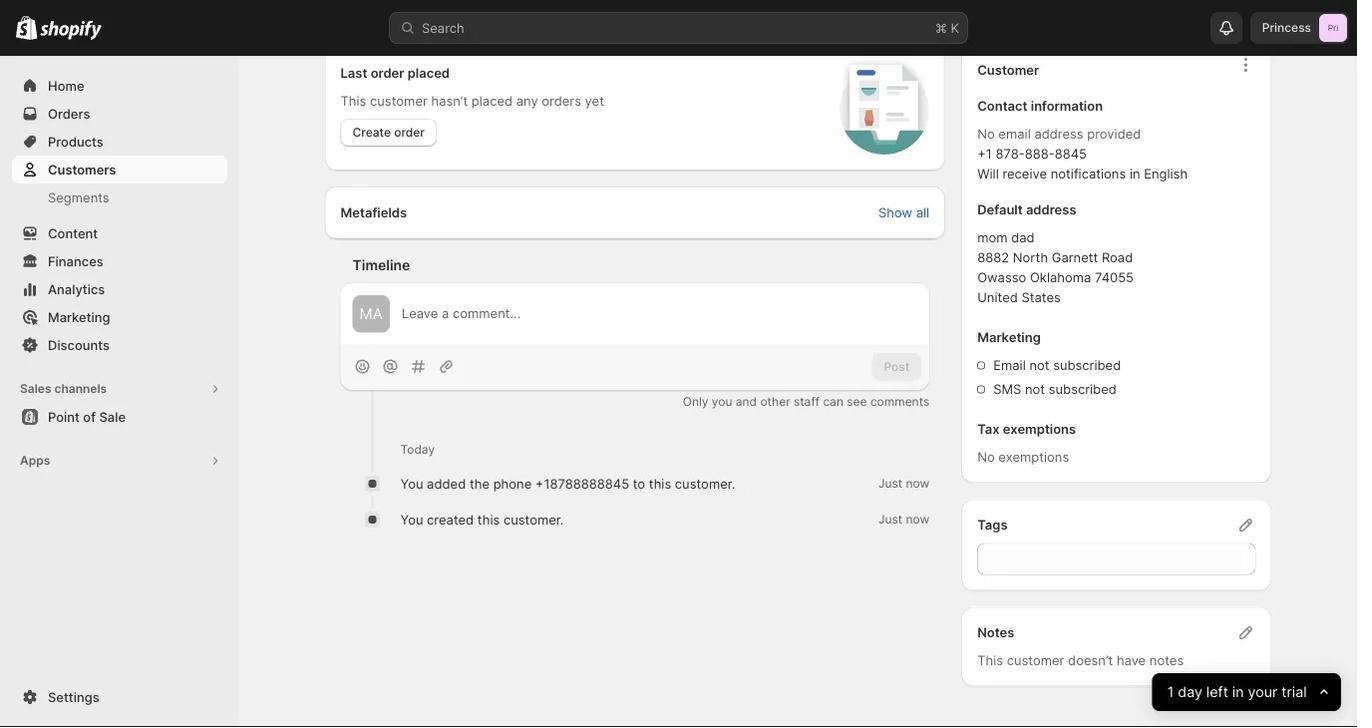 Task type: vqa. For each thing, say whether or not it's contained in the screenshot.
1 day left in your trial
yes



Task type: describe. For each thing, give the bounding box(es) containing it.
0 vertical spatial united
[[429, 0, 466, 14]]

shopify image
[[16, 16, 37, 40]]

this customer doesn't have notes
[[978, 653, 1184, 669]]

1 horizontal spatial customer.
[[675, 476, 735, 491]]

today
[[400, 443, 435, 457]]

subscribed for email not subscribed
[[1053, 358, 1121, 373]]

settings
[[48, 689, 99, 705]]

exemptions for tax exemptions
[[1003, 422, 1076, 437]]

not for sms
[[1025, 382, 1045, 397]]

customer for hasn't
[[370, 93, 428, 109]]

apps
[[20, 453, 50, 468]]

segments
[[48, 189, 109, 205]]

tags
[[978, 518, 1008, 533]]

staff
[[794, 395, 820, 409]]

to
[[633, 476, 645, 491]]

0 vertical spatial states
[[470, 0, 506, 14]]

left
[[1207, 684, 1229, 701]]

customers
[[48, 162, 116, 177]]

in inside 1 day left in your trial dropdown button
[[1233, 684, 1244, 701]]

owasso ok, united states • customer for less than 5 seconds
[[357, 0, 710, 14]]

sale
[[99, 409, 126, 424]]

default
[[978, 202, 1023, 218]]

post
[[884, 360, 910, 375]]

segments link
[[12, 184, 227, 211]]

shopify image
[[40, 20, 102, 40]]

now for you added the phone +18788888845 to this customer.
[[906, 477, 930, 491]]

point of sale button
[[0, 403, 239, 431]]

tax exemptions
[[978, 422, 1076, 437]]

you created this customer.
[[400, 512, 564, 527]]

+1
[[978, 147, 992, 162]]

discounts link
[[12, 331, 227, 359]]

content
[[48, 225, 98, 241]]

less
[[597, 0, 619, 14]]

1 vertical spatial address
[[1026, 202, 1077, 218]]

other
[[760, 395, 790, 409]]

0 vertical spatial placed
[[408, 65, 450, 81]]

any
[[516, 93, 538, 109]]

customer for doesn't
[[1007, 653, 1065, 669]]

you added the phone +18788888845 to this customer.
[[400, 476, 735, 491]]

products link
[[12, 128, 227, 156]]

subscribed for sms not subscribed
[[1049, 382, 1117, 397]]

channels
[[54, 381, 107, 396]]

garnett
[[1052, 250, 1098, 266]]

hasn't
[[431, 93, 468, 109]]

oklahoma
[[1030, 270, 1091, 286]]

no for no exemptions
[[978, 450, 995, 465]]

sales
[[20, 381, 51, 396]]

just now for you created this customer.
[[879, 512, 930, 527]]

orders
[[542, 93, 581, 109]]

states inside mom dad 8882 north garnett road owasso oklahoma 74055 united states
[[1022, 290, 1061, 306]]

only you and other staff can see comments
[[683, 395, 930, 409]]

order for last
[[371, 65, 404, 81]]

english
[[1144, 167, 1188, 182]]

information
[[1031, 99, 1103, 114]]

not for email
[[1030, 358, 1050, 373]]

dad
[[1011, 230, 1035, 246]]

show all link
[[879, 203, 930, 223]]

1 day left in your trial button
[[1153, 673, 1341, 711]]

see
[[847, 395, 867, 409]]

doesn't
[[1068, 653, 1113, 669]]

sms not subscribed
[[993, 382, 1117, 397]]

ok,
[[405, 0, 425, 14]]

sms
[[993, 382, 1022, 397]]

888-
[[1025, 147, 1055, 162]]

orders link
[[12, 100, 227, 128]]

for
[[578, 0, 593, 14]]

notes
[[1150, 653, 1184, 669]]

only
[[683, 395, 709, 409]]

create order button
[[341, 119, 437, 147]]

Leave a comment... text field
[[402, 304, 918, 324]]

address inside no email address provided +1 878-888-8845 will receive notifications in english
[[1035, 127, 1084, 142]]

content link
[[12, 219, 227, 247]]

no for no email address provided +1 878-888-8845 will receive notifications in english
[[978, 127, 995, 142]]

1 day left in your trial
[[1168, 684, 1307, 701]]

no exemptions
[[978, 450, 1069, 465]]

post button
[[872, 354, 922, 382]]

princess
[[1262, 20, 1311, 35]]

settings link
[[12, 683, 227, 711]]

in inside no email address provided +1 878-888-8845 will receive notifications in english
[[1130, 167, 1140, 182]]

no email address provided +1 878-888-8845 will receive notifications in english
[[978, 127, 1188, 182]]

timeline
[[353, 257, 410, 274]]

sales channels button
[[12, 375, 227, 403]]

order for create
[[394, 126, 425, 140]]

products
[[48, 134, 104, 149]]

you
[[712, 395, 732, 409]]

0 horizontal spatial this
[[478, 512, 500, 527]]

0 vertical spatial marketing
[[48, 309, 110, 325]]

email not subscribed
[[993, 358, 1121, 373]]

point of sale
[[48, 409, 126, 424]]

metafields
[[341, 205, 407, 220]]

contact information
[[978, 99, 1103, 114]]

will
[[978, 167, 999, 182]]

princess image
[[1319, 14, 1347, 42]]

show all
[[879, 205, 930, 220]]



Task type: locate. For each thing, give the bounding box(es) containing it.
search
[[422, 20, 464, 35]]

+18788888845
[[535, 476, 629, 491]]

comments
[[871, 395, 930, 409]]

1 horizontal spatial placed
[[472, 93, 513, 109]]

this
[[649, 476, 671, 491], [478, 512, 500, 527]]

receive
[[1003, 167, 1047, 182]]

0 vertical spatial just now
[[879, 477, 930, 491]]

address up dad
[[1026, 202, 1077, 218]]

owasso
[[357, 0, 402, 14], [978, 270, 1027, 286]]

1 vertical spatial customer
[[978, 63, 1039, 78]]

0 horizontal spatial owasso
[[357, 0, 402, 14]]

subscribed
[[1053, 358, 1121, 373], [1049, 382, 1117, 397]]

address
[[1035, 127, 1084, 142], [1026, 202, 1077, 218]]

you down today
[[400, 476, 423, 491]]

0 vertical spatial this
[[649, 476, 671, 491]]

placed
[[408, 65, 450, 81], [472, 93, 513, 109]]

this down the
[[478, 512, 500, 527]]

than
[[622, 0, 648, 14]]

2 you from the top
[[400, 512, 423, 527]]

in
[[1130, 167, 1140, 182], [1233, 684, 1244, 701]]

0 vertical spatial customer
[[519, 0, 574, 14]]

1 vertical spatial this
[[478, 512, 500, 527]]

just for you created this customer.
[[879, 512, 903, 527]]

1 horizontal spatial this
[[978, 653, 1003, 669]]

1 now from the top
[[906, 477, 930, 491]]

no
[[978, 127, 995, 142], [978, 450, 995, 465]]

placed up hasn't
[[408, 65, 450, 81]]

just now for you added the phone +18788888845 to this customer.
[[879, 477, 930, 491]]

orders
[[48, 106, 90, 121]]

0 vertical spatial you
[[400, 476, 423, 491]]

your
[[1248, 684, 1278, 701]]

2 just from the top
[[879, 512, 903, 527]]

now for you created this customer.
[[906, 512, 930, 527]]

1 horizontal spatial this
[[649, 476, 671, 491]]

8845
[[1055, 147, 1087, 162]]

you left created
[[400, 512, 423, 527]]

marketing link
[[12, 303, 227, 331]]

1 horizontal spatial in
[[1233, 684, 1244, 701]]

1 horizontal spatial owasso
[[978, 270, 1027, 286]]

0 vertical spatial no
[[978, 127, 995, 142]]

0 horizontal spatial marketing
[[48, 309, 110, 325]]

1 vertical spatial just
[[879, 512, 903, 527]]

road
[[1102, 250, 1133, 266]]

0 vertical spatial address
[[1035, 127, 1084, 142]]

2 no from the top
[[978, 450, 995, 465]]

customers link
[[12, 156, 227, 184]]

None text field
[[978, 544, 1256, 575]]

can
[[823, 395, 844, 409]]

this for this customer doesn't have notes
[[978, 653, 1003, 669]]

in left english
[[1130, 167, 1140, 182]]

states down oklahoma
[[1022, 290, 1061, 306]]

1 horizontal spatial states
[[1022, 290, 1061, 306]]

0 vertical spatial just
[[879, 477, 903, 491]]

0 horizontal spatial customer.
[[504, 512, 564, 527]]

1 just from the top
[[879, 477, 903, 491]]

all
[[916, 205, 930, 220]]

have
[[1117, 653, 1146, 669]]

this down the last
[[341, 93, 366, 109]]

1 vertical spatial order
[[394, 126, 425, 140]]

last order placed
[[341, 65, 450, 81]]

customer. right the to
[[675, 476, 735, 491]]

⌘ k
[[935, 20, 959, 35]]

1 vertical spatial subscribed
[[1049, 382, 1117, 397]]

day
[[1178, 684, 1203, 701]]

in right left
[[1233, 684, 1244, 701]]

provided
[[1087, 127, 1141, 142]]

added
[[427, 476, 466, 491]]

home
[[48, 78, 84, 93]]

0 vertical spatial customer.
[[675, 476, 735, 491]]

now
[[906, 477, 930, 491], [906, 512, 930, 527]]

analytics link
[[12, 275, 227, 303]]

order right the last
[[371, 65, 404, 81]]

1 just now from the top
[[879, 477, 930, 491]]

last
[[341, 65, 367, 81]]

avatar with initials m a image
[[353, 296, 390, 333]]

created
[[427, 512, 474, 527]]

united inside mom dad 8882 north garnett road owasso oklahoma 74055 united states
[[978, 290, 1018, 306]]

1 horizontal spatial united
[[978, 290, 1018, 306]]

subscribed down email not subscribed
[[1049, 382, 1117, 397]]

finances
[[48, 253, 104, 269]]

no inside no email address provided +1 878-888-8845 will receive notifications in english
[[978, 127, 995, 142]]

0 vertical spatial owasso
[[357, 0, 402, 14]]

no up +1
[[978, 127, 995, 142]]

exemptions for no exemptions
[[999, 450, 1069, 465]]

1 vertical spatial just now
[[879, 512, 930, 527]]

0 vertical spatial subscribed
[[1053, 358, 1121, 373]]

customer. down phone
[[504, 512, 564, 527]]

now left the tags
[[906, 512, 930, 527]]

united down 8882
[[978, 290, 1018, 306]]

1 horizontal spatial customer
[[978, 63, 1039, 78]]

customer
[[370, 93, 428, 109], [1007, 653, 1065, 669]]

1 vertical spatial this
[[978, 653, 1003, 669]]

email
[[993, 358, 1026, 373]]

1 vertical spatial not
[[1025, 382, 1045, 397]]

0 vertical spatial now
[[906, 477, 930, 491]]

owasso down 8882
[[978, 270, 1027, 286]]

k
[[951, 20, 959, 35]]

not up sms not subscribed
[[1030, 358, 1050, 373]]

0 vertical spatial not
[[1030, 358, 1050, 373]]

order right create at top
[[394, 126, 425, 140]]

show
[[879, 205, 913, 220]]

1 vertical spatial marketing
[[978, 330, 1041, 346]]

point of sale link
[[12, 403, 227, 431]]

no down the tax
[[978, 450, 995, 465]]

just
[[879, 477, 903, 491], [879, 512, 903, 527]]

1 vertical spatial in
[[1233, 684, 1244, 701]]

1 vertical spatial customer
[[1007, 653, 1065, 669]]

this down notes
[[978, 653, 1003, 669]]

placed left any
[[472, 93, 513, 109]]

1
[[1168, 684, 1174, 701]]

exemptions up no exemptions
[[1003, 422, 1076, 437]]

subscribed up sms not subscribed
[[1053, 358, 1121, 373]]

order inside create order button
[[394, 126, 425, 140]]

1 vertical spatial placed
[[472, 93, 513, 109]]

1 vertical spatial no
[[978, 450, 995, 465]]

this
[[341, 93, 366, 109], [978, 653, 1003, 669]]

0 horizontal spatial in
[[1130, 167, 1140, 182]]

0 vertical spatial order
[[371, 65, 404, 81]]

0 vertical spatial exemptions
[[1003, 422, 1076, 437]]

email
[[999, 127, 1031, 142]]

0 vertical spatial this
[[341, 93, 366, 109]]

exemptions down tax exemptions
[[999, 450, 1069, 465]]

address up 8845
[[1035, 127, 1084, 142]]

this for this customer hasn't placed any orders yet
[[341, 93, 366, 109]]

0 vertical spatial customer
[[370, 93, 428, 109]]

owasso inside mom dad 8882 north garnett road owasso oklahoma 74055 united states
[[978, 270, 1027, 286]]

owasso left ok,
[[357, 0, 402, 14]]

analytics
[[48, 281, 105, 297]]

1 vertical spatial now
[[906, 512, 930, 527]]

north
[[1013, 250, 1048, 266]]

1 vertical spatial states
[[1022, 290, 1061, 306]]

create
[[353, 126, 391, 140]]

0 horizontal spatial united
[[429, 0, 466, 14]]

united up search
[[429, 0, 466, 14]]

mom
[[978, 230, 1008, 246]]

this right the to
[[649, 476, 671, 491]]

default address
[[978, 202, 1077, 218]]

this customer hasn't placed any orders yet
[[341, 93, 604, 109]]

discounts
[[48, 337, 110, 353]]

0 vertical spatial in
[[1130, 167, 1140, 182]]

878-
[[996, 147, 1025, 162]]

0 horizontal spatial customer
[[519, 0, 574, 14]]

1 horizontal spatial marketing
[[978, 330, 1041, 346]]

now down comments
[[906, 477, 930, 491]]

1 vertical spatial united
[[978, 290, 1018, 306]]

2 now from the top
[[906, 512, 930, 527]]

1 horizontal spatial customer
[[1007, 653, 1065, 669]]

create order
[[353, 126, 425, 140]]

you for you added the phone +18788888845 to this customer.
[[400, 476, 423, 491]]

states left "•"
[[470, 0, 506, 14]]

0 horizontal spatial this
[[341, 93, 366, 109]]

you for you created this customer.
[[400, 512, 423, 527]]

mom dad 8882 north garnett road owasso oklahoma 74055 united states
[[978, 230, 1134, 306]]

0 horizontal spatial states
[[470, 0, 506, 14]]

of
[[83, 409, 96, 424]]

1 you from the top
[[400, 476, 423, 491]]

trial
[[1282, 684, 1307, 701]]

5
[[651, 0, 658, 14]]

customer down notes
[[1007, 653, 1065, 669]]

1 vertical spatial exemptions
[[999, 450, 1069, 465]]

just now
[[879, 477, 930, 491], [879, 512, 930, 527]]

notifications
[[1051, 167, 1126, 182]]

customer up contact
[[978, 63, 1039, 78]]

and
[[736, 395, 757, 409]]

1 vertical spatial you
[[400, 512, 423, 527]]

seconds
[[662, 0, 710, 14]]

notes
[[978, 625, 1015, 641]]

just now down comments
[[879, 477, 930, 491]]

customer right "•"
[[519, 0, 574, 14]]

not
[[1030, 358, 1050, 373], [1025, 382, 1045, 397]]

1 no from the top
[[978, 127, 995, 142]]

marketing up email
[[978, 330, 1041, 346]]

not right "sms"
[[1025, 382, 1045, 397]]

0 horizontal spatial customer
[[370, 93, 428, 109]]

customer down last order placed
[[370, 93, 428, 109]]

just now left the tags
[[879, 512, 930, 527]]

1 vertical spatial customer.
[[504, 512, 564, 527]]

0 horizontal spatial placed
[[408, 65, 450, 81]]

marketing up 'discounts'
[[48, 309, 110, 325]]

just for you added the phone +18788888845 to this customer.
[[879, 477, 903, 491]]

states
[[470, 0, 506, 14], [1022, 290, 1061, 306]]

•
[[509, 0, 516, 14]]

exemptions
[[1003, 422, 1076, 437], [999, 450, 1069, 465]]

2 just now from the top
[[879, 512, 930, 527]]

1 vertical spatial owasso
[[978, 270, 1027, 286]]



